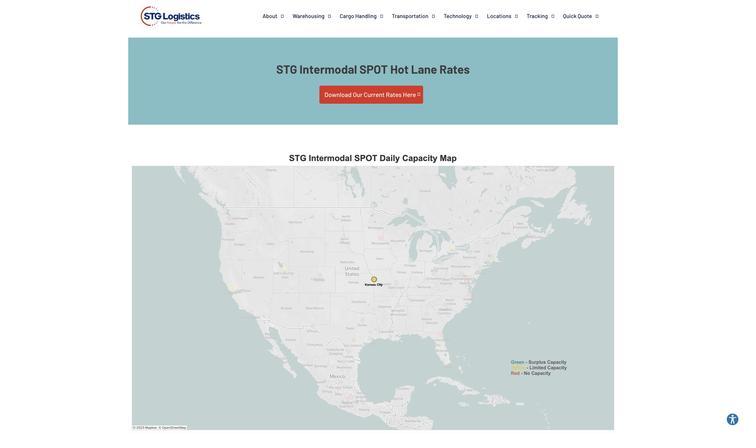 Task type: locate. For each thing, give the bounding box(es) containing it.
stg
[[276, 62, 297, 76]]

tracking link
[[527, 13, 563, 20]]

warehousing
[[293, 13, 325, 19]]

0 horizontal spatial rates
[[386, 91, 402, 98]]

1 horizontal spatial rates
[[440, 62, 470, 76]]

cargo
[[340, 13, 354, 19]]

cargo handling
[[340, 13, 377, 19]]

rates
[[440, 62, 470, 76], [386, 91, 402, 98]]

transportation link
[[392, 13, 444, 20]]

technology
[[444, 13, 472, 19]]

lane
[[411, 62, 437, 76]]

quote
[[578, 13, 592, 19]]

spot
[[360, 62, 388, 76]]

locations
[[487, 13, 512, 19]]

cargo handling link
[[340, 13, 392, 20]]

0 vertical spatial rates
[[440, 62, 470, 76]]

download our current rates here link
[[319, 86, 423, 104]]

transportation
[[392, 13, 429, 19]]



Task type: describe. For each thing, give the bounding box(es) containing it.
technology link
[[444, 13, 487, 20]]

hot
[[390, 62, 409, 76]]

stg usa #1 image
[[139, 0, 203, 34]]

stg intermodal spot hot lane rates
[[276, 62, 470, 76]]

locations link
[[487, 13, 527, 20]]

our
[[353, 91, 363, 98]]

intermodal
[[300, 62, 357, 76]]

about
[[263, 13, 277, 19]]

handling
[[355, 13, 377, 19]]

here
[[403, 91, 416, 98]]

current
[[364, 91, 385, 98]]

quick quote link
[[563, 13, 608, 20]]

1 vertical spatial rates
[[386, 91, 402, 98]]

download our current rates here
[[325, 91, 416, 98]]

quick
[[563, 13, 577, 19]]

download
[[325, 91, 352, 98]]

about link
[[263, 13, 293, 20]]

quick quote
[[563, 13, 592, 19]]

warehousing link
[[293, 13, 340, 20]]

tracking
[[527, 13, 548, 19]]



Task type: vqa. For each thing, say whether or not it's contained in the screenshot.
Hot
yes



